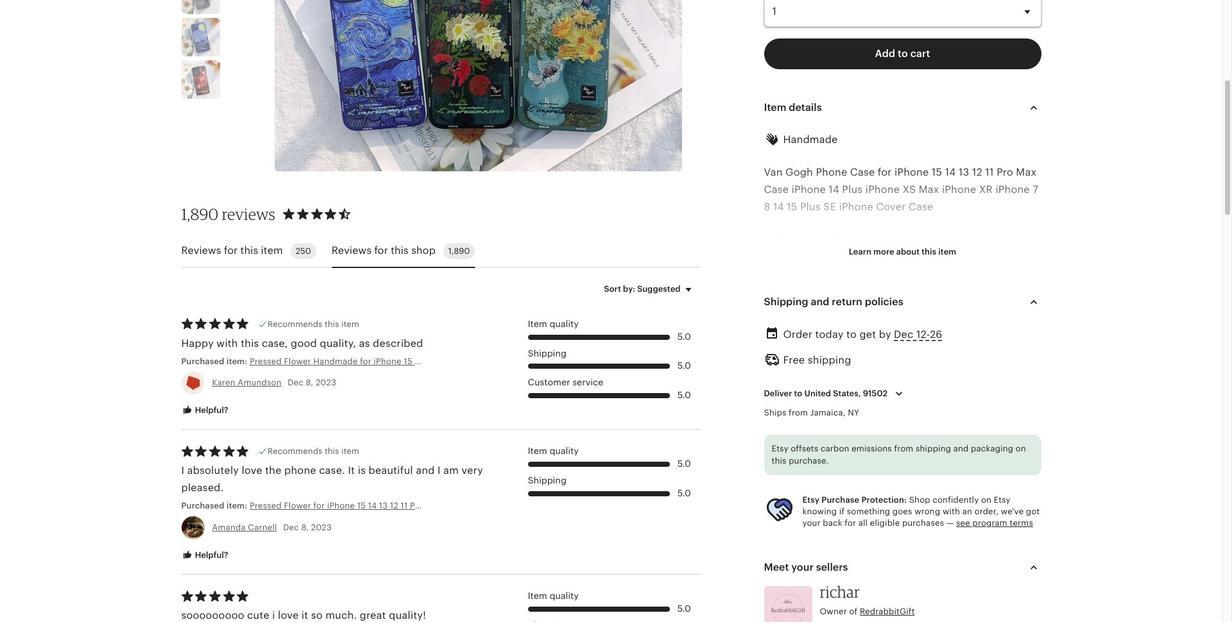 Task type: vqa. For each thing, say whether or not it's contained in the screenshot.
Kids' Clothing
no



Task type: describe. For each thing, give the bounding box(es) containing it.
for left shop
[[374, 245, 388, 257]]

3 quality from the top
[[550, 591, 579, 602]]

get
[[860, 329, 876, 341]]

quality!
[[389, 610, 426, 622]]

add to cart button
[[764, 38, 1042, 69]]

this up quality,
[[325, 320, 339, 329]]

iphone up purchase
[[826, 480, 860, 493]]

by
[[879, 329, 892, 341]]

karen amundson link
[[212, 378, 282, 388]]

it
[[348, 465, 355, 477]]

xs
[[903, 184, 916, 196]]

shipping inside dropdown button
[[764, 296, 809, 308]]

with inside "shop confidently on etsy knowing if something goes wrong with an order, we've got your back for all eligible purchases —"
[[943, 507, 960, 517]]

more
[[874, 247, 895, 257]]

iphone up owner
[[826, 585, 860, 597]]

see
[[957, 519, 971, 528]]

item left 250
[[261, 245, 283, 257]]

91502
[[863, 389, 888, 399]]

order
[[784, 329, 813, 341]]

amanda
[[212, 523, 246, 533]]

offsets
[[791, 444, 819, 454]]

3 ◆ from the top
[[764, 428, 772, 440]]

◆ for apple iphone 15 pro ◆ for apple iphone 15 plus ◆ for apple iphone 15 pro max ◆ for apple iphone 14 ◆ for apple iphone 14 pro ◆ for apple iphone 14 plus ◆ for apple iphone 14 pro max ◆ for apple iphone 13
[[764, 393, 916, 527]]

sort by: suggested button
[[595, 276, 706, 303]]

14 right carbon
[[863, 445, 874, 458]]

2 for from the top
[[775, 411, 791, 423]]

so
[[311, 610, 323, 622]]

purchased for happy with this case, good quality, as described
[[181, 357, 224, 366]]

helpful? button for i absolutely love the phone case. it is beautiful and i am very pleased.
[[172, 544, 238, 568]]

customer service
[[528, 378, 604, 388]]

9 ◆ from the top
[[764, 550, 772, 562]]

high
[[881, 306, 904, 318]]

☆our
[[764, 236, 794, 248]]

for down 1,890 reviews at the left of the page
[[224, 245, 238, 257]]

karen amundson dec 8, 2023
[[212, 378, 336, 388]]

11 apple from the top
[[794, 585, 823, 597]]

with
[[855, 306, 878, 318]]

13 inside the van gogh phone case for iphone 15 14 13 12 11 pro max case iphone 14 plus iphone xs max iphone xr iphone 7 8 14 15 plus se iphone cover case
[[959, 166, 970, 178]]

14 right 8
[[774, 201, 784, 213]]

as
[[359, 337, 370, 350]]

purchases
[[903, 519, 944, 528]]

8 ◆ from the top
[[764, 515, 772, 527]]

etsy for etsy purchase protection:
[[803, 495, 820, 505]]

cart
[[911, 47, 930, 60]]

7 for from the top
[[775, 498, 791, 510]]

item up quality,
[[341, 320, 359, 329]]

1 5.0 from the top
[[678, 332, 691, 342]]

8, for phone
[[301, 523, 309, 533]]

something
[[847, 507, 891, 517]]

we've
[[1001, 507, 1024, 517]]

2 vertical spatial 12
[[863, 603, 873, 615]]

3 apple from the top
[[794, 428, 823, 440]]

details
[[789, 101, 822, 113]]

much.
[[326, 610, 357, 622]]

8 apple from the top
[[794, 515, 823, 527]]

jamaica,
[[811, 409, 846, 418]]

knowing
[[803, 507, 837, 517]]

deliver
[[764, 389, 792, 399]]

shipping for happy with this case, good quality, as described
[[528, 348, 567, 359]]

iphone down carbon
[[826, 463, 860, 475]]

10 for from the top
[[775, 568, 791, 580]]

•100%
[[764, 306, 795, 318]]

karen
[[212, 378, 235, 388]]

iphone left 7
[[996, 184, 1030, 196]]

item details
[[764, 101, 822, 113]]

the
[[265, 465, 282, 477]]

and inside i absolutely love the phone case. it is beautiful and i am very pleased.
[[416, 465, 435, 477]]

1 vertical spatial case
[[764, 184, 789, 196]]

absolutely
[[187, 465, 239, 477]]

shipping and return policies button
[[753, 287, 1053, 318]]

7 ◆ from the top
[[764, 498, 772, 510]]

united
[[805, 389, 831, 399]]

•premium
[[764, 253, 812, 266]]

0 horizontal spatial shipping
[[808, 355, 852, 367]]

item details button
[[753, 92, 1053, 123]]

2023 for quality,
[[316, 378, 336, 388]]

4 5.0 from the top
[[678, 459, 691, 469]]

case,
[[262, 337, 288, 350]]

shipping inside etsy offsets carbon emissions from shipping and packaging on this purchase.
[[916, 444, 952, 454]]

shop confidently on etsy knowing if something goes wrong with an order, we've got your back for all eligible purchases —
[[803, 495, 1040, 528]]

•keeping
[[764, 323, 809, 335]]

customer
[[528, 378, 570, 388]]

sellers
[[816, 562, 848, 574]]

ny
[[848, 409, 860, 418]]

strong
[[940, 323, 974, 335]]

back
[[823, 519, 843, 528]]

protection:
[[862, 495, 907, 505]]

great
[[360, 610, 386, 622]]

14 left 11
[[945, 166, 956, 178]]

to for united
[[794, 389, 803, 399]]

1,890 for 1,890 reviews
[[181, 205, 219, 224]]

on inside etsy offsets carbon emissions from shipping and packaging on this purchase.
[[1016, 444, 1027, 454]]

2 i from the left
[[438, 465, 441, 477]]

iphone up carbon
[[826, 428, 860, 440]]

iphone down "gogh"
[[792, 184, 826, 196]]

love inside i absolutely love the phone case. it is beautiful and i am very pleased.
[[242, 465, 262, 477]]

4 apple from the top
[[794, 445, 823, 458]]

etsy inside "shop confidently on etsy knowing if something goes wrong with an order, we've got your back for all eligible purchases —"
[[994, 495, 1011, 505]]

phone inside the van gogh phone case for iphone 15 14 13 12 11 pro max case iphone 14 plus iphone xs max iphone xr iphone 7 8 14 15 plus se iphone cover case
[[816, 166, 848, 178]]

i absolutely love the phone case. it is beautiful and i am very pleased.
[[181, 465, 483, 494]]

☀compatible
[[764, 358, 833, 370]]

wrong
[[915, 507, 941, 517]]

6 5.0 from the top
[[678, 604, 691, 614]]

0 vertical spatial dec
[[894, 329, 914, 341]]

9 for from the top
[[775, 550, 791, 562]]

3 for from the top
[[775, 428, 791, 440]]

van
[[764, 166, 783, 178]]

all
[[859, 519, 868, 528]]

carnell
[[248, 523, 277, 533]]

case.
[[319, 465, 345, 477]]

eligible
[[870, 519, 900, 528]]

this left case,
[[241, 337, 259, 350]]

250
[[296, 246, 311, 256]]

tab list containing reviews for this item
[[181, 236, 701, 268]]

14 down emissions
[[863, 463, 874, 475]]

meet your sellers
[[764, 562, 848, 574]]

meet
[[764, 562, 789, 574]]

van gogh phone case for iphone 15 14 13 12 11 pro max case blue image
[[181, 18, 220, 56]]

1 vertical spatial 12
[[863, 585, 873, 597]]

van gogh phone case for iphone 15 14 13 12 11 pro max case grey image
[[181, 0, 220, 14]]

recommends for phone
[[268, 447, 323, 457]]

1,890 reviews
[[181, 205, 276, 224]]

max inside ◆ for apple iphone 13 pro ◆ for apple iphone 13 pro max ◆ for apple iphone 12 ◆ for apple iphone 12 mini
[[896, 568, 916, 580]]

about
[[897, 247, 920, 257]]

plus down 91502
[[876, 411, 897, 423]]

deliver to united states, 91502 button
[[755, 381, 917, 408]]

it
[[302, 610, 308, 622]]

phone inside ☆our phone cases •premium soft silicon
[[796, 236, 828, 248]]

8, for good
[[306, 378, 314, 388]]

purchase.
[[789, 457, 829, 466]]

order today to get by dec 12-26
[[784, 329, 943, 341]]

see program terms link
[[957, 519, 1034, 528]]

this inside dropdown button
[[922, 247, 937, 257]]

purchased item: for absolutely
[[181, 502, 250, 511]]

helpful? for happy with this case, good quality, as described
[[193, 406, 228, 415]]

item up it
[[341, 447, 359, 457]]

purchased for i absolutely love the phone case. it is beautiful and i am very pleased.
[[181, 502, 224, 511]]

15 right states,
[[863, 393, 873, 405]]

silicon
[[839, 253, 873, 266]]

shipping for i absolutely love the phone case. it is beautiful and i am very pleased.
[[528, 476, 567, 486]]

packaging
[[971, 444, 1014, 454]]

happy with this case, good quality, as described
[[181, 337, 423, 350]]

meet your sellers button
[[753, 553, 1053, 584]]

1 horizontal spatial to
[[847, 329, 857, 341]]

i
[[272, 610, 275, 622]]

pro up emissions
[[876, 428, 893, 440]]

15 right ny
[[863, 411, 873, 423]]

iphone down back
[[826, 550, 860, 562]]

item inside dropdown button
[[939, 247, 957, 257]]

etsy for etsy offsets carbon emissions from shipping and packaging on this purchase.
[[772, 444, 789, 454]]

recommends this item for phone
[[268, 447, 359, 457]]

amundson
[[238, 378, 282, 388]]

terms
[[1010, 519, 1034, 528]]

sort by: suggested
[[604, 284, 681, 294]]

0 vertical spatial with
[[217, 337, 238, 350]]

gogh
[[786, 166, 813, 178]]

1 apple from the top
[[794, 393, 823, 405]]

8 for from the top
[[775, 515, 791, 527]]

1 ◆ from the top
[[764, 393, 772, 405]]

your inside dropdown button
[[792, 562, 814, 574]]

sooooooooo
[[181, 610, 244, 622]]

amanda carnell link
[[212, 523, 277, 533]]

this inside etsy offsets carbon emissions from shipping and packaging on this purchase.
[[772, 457, 787, 466]]

6 for from the top
[[775, 480, 791, 493]]

and down quality
[[919, 323, 937, 335]]

15 up emissions
[[863, 428, 873, 440]]

an
[[963, 507, 973, 517]]

reviews for this item
[[181, 245, 283, 257]]

item: for absolutely
[[227, 502, 247, 511]]

and inside etsy offsets carbon emissions from shipping and packaging on this purchase.
[[954, 444, 969, 454]]

item: for with
[[227, 357, 247, 366]]

brand
[[798, 306, 827, 318]]

—
[[947, 519, 954, 528]]

13 up richar owner of redrabbitgift at the right of page
[[863, 568, 874, 580]]

10 ◆ from the top
[[764, 568, 772, 580]]



Task type: locate. For each thing, give the bounding box(es) containing it.
plus up cases
[[843, 184, 863, 196]]

5 ◆ from the top
[[764, 463, 772, 475]]

pro up richar owner of redrabbitgift at the right of page
[[876, 568, 893, 580]]

0 horizontal spatial love
[[242, 465, 262, 477]]

2 item quality from the top
[[528, 446, 579, 457]]

13 inside "◆ for apple iphone 15 pro ◆ for apple iphone 15 plus ◆ for apple iphone 15 pro max ◆ for apple iphone 14 ◆ for apple iphone 14 pro ◆ for apple iphone 14 plus ◆ for apple iphone 14 pro max ◆ for apple iphone 13"
[[863, 515, 874, 527]]

0 vertical spatial 2023
[[316, 378, 336, 388]]

with up the —
[[943, 507, 960, 517]]

1,890 up reviews for this item in the top of the page
[[181, 205, 219, 224]]

emissions
[[852, 444, 892, 454]]

purchase
[[822, 495, 860, 505]]

0 vertical spatial your
[[803, 519, 821, 528]]

1 helpful? from the top
[[193, 406, 228, 415]]

0 horizontal spatial on
[[982, 495, 992, 505]]

shipping
[[808, 355, 852, 367], [916, 444, 952, 454]]

se
[[824, 201, 837, 213]]

richar image
[[764, 587, 812, 623]]

new
[[830, 306, 852, 318]]

to left united
[[794, 389, 803, 399]]

pro down emissions
[[876, 463, 893, 475]]

2 quality from the top
[[550, 446, 579, 457]]

this left 'purchase.'
[[772, 457, 787, 466]]

dec for is
[[283, 523, 299, 533]]

iphone down states,
[[826, 411, 860, 423]]

0 horizontal spatial from
[[789, 409, 808, 418]]

recommends for good
[[268, 320, 323, 329]]

beautiful
[[871, 323, 916, 335]]

pro right 11
[[997, 166, 1014, 178]]

5.0
[[678, 332, 691, 342], [678, 361, 691, 371], [678, 390, 691, 401], [678, 459, 691, 469], [678, 488, 691, 499], [678, 604, 691, 614]]

0 vertical spatial purchased item:
[[181, 357, 250, 366]]

suggested
[[637, 284, 681, 294]]

cases
[[831, 236, 861, 248]]

iphone up 'xs'
[[895, 166, 929, 178]]

13 left 11
[[959, 166, 970, 178]]

etsy inside etsy offsets carbon emissions from shipping and packaging on this purchase.
[[772, 444, 789, 454]]

and inside dropdown button
[[811, 296, 830, 308]]

12 left 11
[[973, 166, 983, 178]]

2 vertical spatial shipping
[[528, 476, 567, 486]]

2 recommends this item from the top
[[268, 447, 359, 457]]

your
[[812, 323, 834, 335]]

very
[[462, 465, 483, 477]]

1 vertical spatial love
[[278, 610, 299, 622]]

1 horizontal spatial from
[[895, 444, 914, 454]]

this right about
[[922, 247, 937, 257]]

12 for from the top
[[775, 603, 791, 615]]

2 horizontal spatial case
[[909, 201, 934, 213]]

shipping up the shop
[[916, 444, 952, 454]]

recommends this item for good
[[268, 320, 359, 329]]

on
[[1016, 444, 1027, 454], [982, 495, 992, 505]]

for up cover
[[878, 166, 892, 178]]

and up high
[[887, 288, 906, 301]]

14 up etsy purchase protection:
[[863, 480, 874, 493]]

to inside dropdown button
[[794, 389, 803, 399]]

0 vertical spatial recommends this item
[[268, 320, 359, 329]]

0 vertical spatial from
[[789, 409, 808, 418]]

phone
[[816, 166, 848, 178], [796, 236, 828, 248], [837, 323, 868, 335]]

1 item quality from the top
[[528, 319, 579, 329]]

iphone down purchase
[[826, 515, 860, 527]]

1 vertical spatial shipping
[[916, 444, 952, 454]]

helpful? button for happy with this case, good quality, as described
[[172, 399, 238, 423]]

case
[[850, 166, 875, 178], [764, 184, 789, 196], [909, 201, 934, 213]]

cute
[[247, 610, 270, 622]]

iphone right the se on the top of page
[[839, 201, 874, 213]]

for inside the van gogh phone case for iphone 15 14 13 12 11 pro max case iphone 14 plus iphone xs max iphone xr iphone 7 8 14 15 plus se iphone cover case
[[878, 166, 892, 178]]

your inside "shop confidently on etsy knowing if something goes wrong with an order, we've got your back for all eligible purchases —"
[[803, 519, 821, 528]]

1 vertical spatial helpful?
[[193, 551, 228, 560]]

1 vertical spatial shipping
[[528, 348, 567, 359]]

phone up soft
[[796, 236, 828, 248]]

0 vertical spatial purchased
[[181, 357, 224, 366]]

on right packaging in the bottom of the page
[[1016, 444, 1027, 454]]

learn more about this item button
[[840, 241, 966, 264]]

richar owner of redrabbitgift
[[820, 583, 915, 617]]

dec right carnell
[[283, 523, 299, 533]]

purchased item: down pleased.
[[181, 502, 250, 511]]

2 item: from the top
[[227, 502, 247, 511]]

item quality
[[528, 319, 579, 329], [528, 446, 579, 457], [528, 591, 579, 602]]

confidently
[[933, 495, 979, 505]]

van gogh phone case for iphone 15 14 13 12 11 pro max case red image
[[181, 60, 220, 99]]

5 apple from the top
[[794, 463, 823, 475]]

redrabbitgift link
[[860, 607, 915, 617]]

recommends up happy with this case, good quality, as described
[[268, 320, 323, 329]]

shockproof
[[909, 288, 966, 301]]

recommends this item up good
[[268, 320, 359, 329]]

2 vertical spatial phone
[[837, 323, 868, 335]]

8
[[764, 201, 771, 213]]

iphone up ny
[[826, 393, 860, 405]]

from inside etsy offsets carbon emissions from shipping and packaging on this purchase.
[[895, 444, 914, 454]]

2 vertical spatial item quality
[[528, 591, 579, 602]]

reviews for reviews for this shop
[[332, 245, 372, 257]]

1 vertical spatial purchased
[[181, 502, 224, 511]]

0 vertical spatial shipping
[[764, 296, 809, 308]]

learn more about this item
[[849, 247, 957, 257]]

reviews
[[222, 205, 276, 224]]

policies
[[865, 296, 904, 308]]

1 vertical spatial helpful? button
[[172, 544, 238, 568]]

goes
[[893, 507, 913, 517]]

iphone right offsets
[[826, 445, 860, 458]]

quality for happy with this case, good quality, as described
[[550, 319, 579, 329]]

0 horizontal spatial 1,890
[[181, 205, 219, 224]]

1 vertical spatial on
[[982, 495, 992, 505]]

recommends this item up phone
[[268, 447, 359, 457]]

purchased item: for with
[[181, 357, 250, 366]]

0 vertical spatial helpful? button
[[172, 399, 238, 423]]

to left cart
[[898, 47, 908, 60]]

item quality for happy with this case, good quality, as described
[[528, 319, 579, 329]]

happy
[[181, 337, 214, 350]]

7
[[1033, 184, 1039, 196]]

0 horizontal spatial i
[[181, 465, 184, 477]]

to left get
[[847, 329, 857, 341]]

1 item: from the top
[[227, 357, 247, 366]]

this up 'case.'
[[325, 447, 339, 457]]

1 vertical spatial your
[[792, 562, 814, 574]]

1 horizontal spatial with
[[943, 507, 960, 517]]

1 horizontal spatial 1,890
[[449, 246, 470, 256]]

plus left the se on the top of page
[[800, 201, 821, 213]]

☆our phone cases •premium soft silicon
[[764, 236, 873, 266]]

iphone left xr
[[942, 184, 977, 196]]

of
[[850, 607, 858, 617]]

◆
[[764, 393, 772, 405], [764, 411, 772, 423], [764, 428, 772, 440], [764, 445, 772, 458], [764, 463, 772, 475], [764, 480, 772, 493], [764, 498, 772, 510], [764, 515, 772, 527], [764, 550, 772, 562], [764, 568, 772, 580], [764, 585, 772, 597], [764, 603, 772, 615]]

item quality for i absolutely love the phone case. it is beautiful and i am very pleased.
[[528, 446, 579, 457]]

return
[[832, 296, 863, 308]]

1 vertical spatial from
[[895, 444, 914, 454]]

0 vertical spatial case
[[850, 166, 875, 178]]

pro inside the van gogh phone case for iphone 15 14 13 12 11 pro max case iphone 14 plus iphone xs max iphone xr iphone 7 8 14 15 plus se iphone cover case
[[997, 166, 1014, 178]]

1 vertical spatial recommends this item
[[268, 447, 359, 457]]

2023 for case.
[[311, 523, 332, 533]]

0 vertical spatial on
[[1016, 444, 1027, 454]]

phone inside •lightweight, protective and shockproof •100% brand new with high quality •keeping your phone beautiful and strong
[[837, 323, 868, 335]]

12 right richar
[[863, 585, 873, 597]]

2 recommends from the top
[[268, 447, 323, 457]]

0 vertical spatial recommends
[[268, 320, 323, 329]]

from right emissions
[[895, 444, 914, 454]]

service
[[573, 378, 604, 388]]

15 left 11
[[932, 166, 943, 178]]

1 horizontal spatial on
[[1016, 444, 1027, 454]]

free
[[784, 355, 805, 367]]

is
[[358, 465, 366, 477]]

1 helpful? button from the top
[[172, 399, 238, 423]]

1,890 for 1,890
[[449, 246, 470, 256]]

if
[[840, 507, 845, 517]]

6 ◆ from the top
[[764, 480, 772, 493]]

add to cart
[[875, 47, 930, 60]]

from right ships
[[789, 409, 808, 418]]

11 for from the top
[[775, 585, 791, 597]]

iphone up richar
[[826, 568, 860, 580]]

2 helpful? from the top
[[193, 551, 228, 560]]

2 vertical spatial quality
[[550, 591, 579, 602]]

deliver to united states, 91502
[[764, 389, 888, 399]]

13 down etsy purchase protection:
[[863, 515, 874, 527]]

14 up the se on the top of page
[[829, 184, 840, 196]]

1 vertical spatial item quality
[[528, 446, 579, 457]]

1 vertical spatial phone
[[796, 236, 828, 248]]

2 purchased item: from the top
[[181, 502, 250, 511]]

0 horizontal spatial with
[[217, 337, 238, 350]]

26
[[930, 329, 943, 341]]

2 vertical spatial dec
[[283, 523, 299, 533]]

12
[[973, 166, 983, 178], [863, 585, 873, 597], [863, 603, 873, 615]]

quality for i absolutely love the phone case. it is beautiful and i am very pleased.
[[550, 446, 579, 457]]

11 ◆ from the top
[[764, 585, 772, 597]]

reviews for reviews for this item
[[181, 245, 221, 257]]

4 ◆ from the top
[[764, 445, 772, 458]]

mini
[[876, 603, 898, 615]]

helpful? down 'amanda'
[[193, 551, 228, 560]]

1 horizontal spatial etsy
[[803, 495, 820, 505]]

13 down the all
[[863, 550, 874, 562]]

1 purchased item: from the top
[[181, 357, 250, 366]]

2 vertical spatial case
[[909, 201, 934, 213]]

beautiful
[[369, 465, 413, 477]]

this left shop
[[391, 245, 409, 257]]

2 vertical spatial to
[[794, 389, 803, 399]]

2023 down i absolutely love the phone case. it is beautiful and i am very pleased. at left
[[311, 523, 332, 533]]

1 for from the top
[[775, 393, 791, 405]]

purchased down pleased.
[[181, 502, 224, 511]]

your down knowing
[[803, 519, 821, 528]]

2 purchased from the top
[[181, 502, 224, 511]]

love left the
[[242, 465, 262, 477]]

14 up the all
[[863, 498, 874, 510]]

1 horizontal spatial reviews
[[332, 245, 372, 257]]

add
[[875, 47, 896, 60]]

etsy up we've
[[994, 495, 1011, 505]]

7 apple from the top
[[794, 498, 823, 510]]

1 i from the left
[[181, 465, 184, 477]]

your right meet
[[792, 562, 814, 574]]

1 purchased from the top
[[181, 357, 224, 366]]

12-
[[917, 329, 930, 341]]

shipping
[[764, 296, 809, 308], [528, 348, 567, 359], [528, 476, 567, 486]]

12 inside the van gogh phone case for iphone 15 14 13 12 11 pro max case iphone 14 plus iphone xs max iphone xr iphone 7 8 14 15 plus se iphone cover case
[[973, 166, 983, 178]]

1 vertical spatial 1,890
[[449, 246, 470, 256]]

1 horizontal spatial i
[[438, 465, 441, 477]]

helpful? button down 'amanda'
[[172, 544, 238, 568]]

2 apple from the top
[[794, 411, 823, 423]]

reviews down 1,890 reviews at the left of the page
[[181, 245, 221, 257]]

11
[[986, 166, 994, 178]]

pro up eligible
[[876, 498, 893, 510]]

to for cart
[[898, 47, 908, 60]]

2 helpful? button from the top
[[172, 544, 238, 568]]

1 vertical spatial 2023
[[311, 523, 332, 533]]

4 for from the top
[[775, 445, 791, 458]]

2 horizontal spatial to
[[898, 47, 908, 60]]

helpful? down karen
[[193, 406, 228, 415]]

to
[[898, 47, 908, 60], [847, 329, 857, 341], [794, 389, 803, 399]]

love right i
[[278, 610, 299, 622]]

item: up the karen amundson link
[[227, 357, 247, 366]]

shop
[[909, 495, 931, 505]]

dec for described
[[288, 378, 304, 388]]

states,
[[833, 389, 861, 399]]

2 reviews from the left
[[332, 245, 372, 257]]

iphone down richar
[[826, 603, 860, 615]]

pleased.
[[181, 482, 224, 494]]

1 vertical spatial recommends
[[268, 447, 323, 457]]

0 vertical spatial item quality
[[528, 319, 579, 329]]

12 ◆ from the top
[[764, 603, 772, 615]]

helpful?
[[193, 406, 228, 415], [193, 551, 228, 560]]

6 apple from the top
[[794, 480, 823, 493]]

10 apple from the top
[[794, 568, 823, 580]]

8, right carnell
[[301, 523, 309, 533]]

0 horizontal spatial etsy
[[772, 444, 789, 454]]

0 horizontal spatial reviews
[[181, 245, 221, 257]]

1 vertical spatial with
[[943, 507, 960, 517]]

◆ for apple iphone 13 pro ◆ for apple iphone 13 pro max ◆ for apple iphone 12 ◆ for apple iphone 12 mini
[[764, 550, 916, 615]]

pro down eligible
[[876, 550, 893, 562]]

0 vertical spatial 12
[[973, 166, 983, 178]]

9 apple from the top
[[794, 550, 823, 562]]

0 horizontal spatial to
[[794, 389, 803, 399]]

iphone up cover
[[866, 184, 900, 196]]

and left new
[[811, 296, 830, 308]]

for left the all
[[845, 519, 856, 528]]

1 recommends from the top
[[268, 320, 323, 329]]

8,
[[306, 378, 314, 388], [301, 523, 309, 533]]

2 horizontal spatial etsy
[[994, 495, 1011, 505]]

1 recommends this item from the top
[[268, 320, 359, 329]]

item inside dropdown button
[[764, 101, 787, 113]]

15 right 8
[[787, 201, 798, 213]]

owner
[[820, 607, 847, 617]]

this down the reviews
[[240, 245, 258, 257]]

iphone up back
[[826, 498, 860, 510]]

0 vertical spatial 8,
[[306, 378, 314, 388]]

sort
[[604, 284, 621, 294]]

i left am at left
[[438, 465, 441, 477]]

5 5.0 from the top
[[678, 488, 691, 499]]

love
[[242, 465, 262, 477], [278, 610, 299, 622]]

1 vertical spatial purchased item:
[[181, 502, 250, 511]]

1 vertical spatial to
[[847, 329, 857, 341]]

2 5.0 from the top
[[678, 361, 691, 371]]

12 apple from the top
[[794, 603, 823, 615]]

3 item quality from the top
[[528, 591, 579, 602]]

described
[[373, 337, 423, 350]]

helpful? for i absolutely love the phone case. it is beautiful and i am very pleased.
[[193, 551, 228, 560]]

soft
[[815, 253, 836, 266]]

2023
[[316, 378, 336, 388], [311, 523, 332, 533]]

to inside button
[[898, 47, 908, 60]]

purchased item:
[[181, 357, 250, 366], [181, 502, 250, 511]]

etsy up knowing
[[803, 495, 820, 505]]

etsy offsets carbon emissions from shipping and packaging on this purchase.
[[772, 444, 1027, 466]]

0 vertical spatial item:
[[227, 357, 247, 366]]

0 vertical spatial phone
[[816, 166, 848, 178]]

pro right states,
[[876, 393, 893, 405]]

15
[[932, 166, 943, 178], [787, 201, 798, 213], [863, 393, 873, 405], [863, 411, 873, 423], [863, 428, 873, 440]]

☀compatible model:
[[764, 358, 870, 370]]

5 for from the top
[[775, 463, 791, 475]]

0 vertical spatial 1,890
[[181, 205, 219, 224]]

phone right "gogh"
[[816, 166, 848, 178]]

dec right amundson
[[288, 378, 304, 388]]

1 vertical spatial quality
[[550, 446, 579, 457]]

on inside "shop confidently on etsy knowing if something goes wrong with an order, we've got your back for all eligible purchases —"
[[982, 495, 992, 505]]

i up pleased.
[[181, 465, 184, 477]]

2 ◆ from the top
[[764, 411, 772, 423]]

dec right by
[[894, 329, 914, 341]]

1 vertical spatial dec
[[288, 378, 304, 388]]

today
[[816, 329, 844, 341]]

shipping and return policies
[[764, 296, 904, 308]]

0 horizontal spatial case
[[764, 184, 789, 196]]

3 5.0 from the top
[[678, 390, 691, 401]]

plus up protection:
[[876, 480, 897, 493]]

0 vertical spatial helpful?
[[193, 406, 228, 415]]

handmade
[[784, 133, 838, 146]]

and left am at left
[[416, 465, 435, 477]]

with
[[217, 337, 238, 350], [943, 507, 960, 517]]

for
[[775, 393, 791, 405], [775, 411, 791, 423], [775, 428, 791, 440], [775, 445, 791, 458], [775, 463, 791, 475], [775, 480, 791, 493], [775, 498, 791, 510], [775, 515, 791, 527], [775, 550, 791, 562], [775, 568, 791, 580], [775, 585, 791, 597], [775, 603, 791, 615]]

0 vertical spatial quality
[[550, 319, 579, 329]]

recommends
[[268, 320, 323, 329], [268, 447, 323, 457]]

apple
[[794, 393, 823, 405], [794, 411, 823, 423], [794, 428, 823, 440], [794, 445, 823, 458], [794, 463, 823, 475], [794, 480, 823, 493], [794, 498, 823, 510], [794, 515, 823, 527], [794, 550, 823, 562], [794, 568, 823, 580], [794, 585, 823, 597], [794, 603, 823, 615]]

etsy left offsets
[[772, 444, 789, 454]]

phone down new
[[837, 323, 868, 335]]

redrabbitgift
[[860, 607, 915, 617]]

for inside "shop confidently on etsy knowing if something goes wrong with an order, we've got your back for all eligible purchases —"
[[845, 519, 856, 528]]

reviews right 250
[[332, 245, 372, 257]]

0 vertical spatial to
[[898, 47, 908, 60]]

1 horizontal spatial case
[[850, 166, 875, 178]]

shop
[[411, 245, 436, 257]]

0 vertical spatial love
[[242, 465, 262, 477]]

your
[[803, 519, 821, 528], [792, 562, 814, 574]]

1 horizontal spatial love
[[278, 610, 299, 622]]

1 reviews from the left
[[181, 245, 221, 257]]

1 horizontal spatial shipping
[[916, 444, 952, 454]]

1 vertical spatial item:
[[227, 502, 247, 511]]

tab list
[[181, 236, 701, 268]]

1,890 right shop
[[449, 246, 470, 256]]

helpful? button
[[172, 399, 238, 423], [172, 544, 238, 568]]

1 quality from the top
[[550, 319, 579, 329]]

purchased down happy
[[181, 357, 224, 366]]

1 vertical spatial 8,
[[301, 523, 309, 533]]

0 vertical spatial shipping
[[808, 355, 852, 367]]



